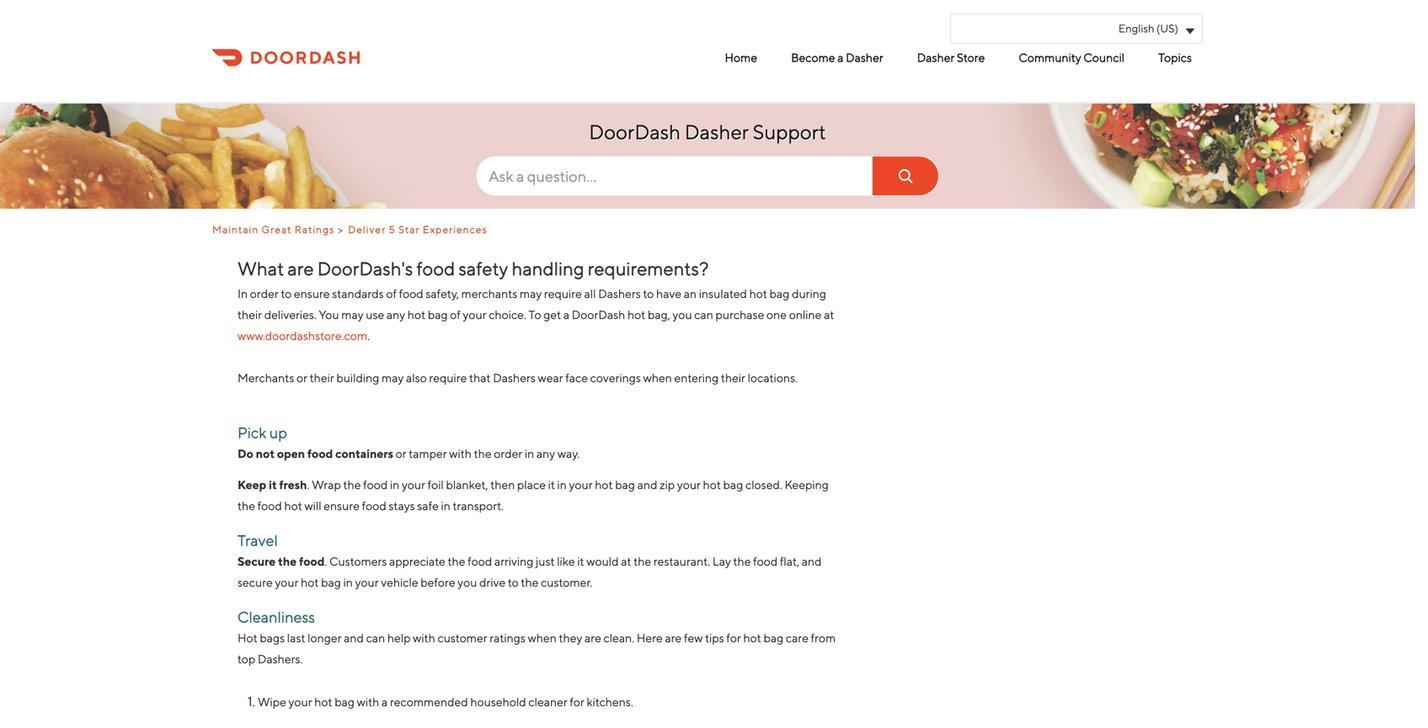 Task type: describe. For each thing, give the bounding box(es) containing it.
the down keep
[[238, 499, 255, 513]]

hot up one
[[749, 287, 767, 301]]

your down secure the food
[[275, 576, 299, 590]]

online
[[789, 308, 822, 322]]

keep it fresh
[[238, 478, 307, 492]]

topics link
[[1154, 44, 1196, 72]]

dashers inside in order to ensure standards of food safety, merchants may require all dashers to have an insulated hot bag during their deliveries. you may use any hot bag of your choice. to get a doordash hot bag, you can purchase one online at www.doordashstore.com .
[[598, 287, 641, 301]]

Preferred Language, English (US) button
[[950, 13, 1203, 44]]

safety
[[459, 258, 508, 280]]

and inside cleanliness hot bags last longer and can help with customer ratings when they are clean. here are few tips for hot bag care from top dashers.
[[344, 631, 364, 645]]

requirements?
[[588, 258, 709, 280]]

keep
[[238, 478, 266, 492]]

1 horizontal spatial may
[[382, 371, 404, 385]]

your right zip
[[677, 478, 701, 492]]

in right place
[[557, 478, 567, 492]]

blanket,
[[446, 478, 488, 492]]

any inside pick up do not open food containers or tamper with the order in any way.
[[536, 447, 555, 461]]

transport.
[[453, 499, 504, 513]]

wear
[[538, 371, 563, 385]]

open
[[277, 447, 305, 461]]

dasher help home image
[[212, 47, 360, 68]]

tips
[[705, 631, 724, 645]]

to inside '. customers appreciate the food arriving just like it would at the restaurant. lay the food flat, and secure your hot bag in your vehicle before you drive to the customer.'
[[508, 576, 519, 590]]

household
[[470, 695, 526, 709]]

0 vertical spatial or
[[296, 371, 307, 385]]

to
[[529, 308, 541, 322]]

customer
[[438, 631, 487, 645]]

then
[[490, 478, 515, 492]]

safety,
[[426, 287, 459, 301]]

and inside '. customers appreciate the food arriving just like it would at the restaurant. lay the food flat, and secure your hot bag in your vehicle before you drive to the customer.'
[[802, 555, 822, 569]]

0 horizontal spatial dasher
[[685, 120, 749, 144]]

food inside in order to ensure standards of food safety, merchants may require all dashers to have an insulated hot bag during their deliveries. you may use any hot bag of your choice. to get a doordash hot bag, you can purchase one online at www.doordashstore.com .
[[399, 287, 423, 301]]

become
[[791, 51, 835, 64]]

with inside pick up do not open food containers or tamper with the order in any way.
[[449, 447, 472, 461]]

2 horizontal spatial to
[[643, 287, 654, 301]]

place
[[517, 478, 546, 492]]

get
[[543, 308, 561, 322]]

maintain great ratings
[[212, 224, 335, 235]]

stays
[[389, 499, 415, 513]]

have
[[656, 287, 682, 301]]

here
[[637, 631, 663, 645]]

at inside '. customers appreciate the food arriving just like it would at the restaurant. lay the food flat, and secure your hot bag in your vehicle before you drive to the customer.'
[[621, 555, 631, 569]]

lay
[[712, 555, 731, 569]]

you inside '. customers appreciate the food arriving just like it would at the restaurant. lay the food flat, and secure your hot bag in your vehicle before you drive to the customer.'
[[458, 576, 477, 590]]

the down just
[[521, 576, 539, 590]]

2 horizontal spatial their
[[721, 371, 745, 385]]

cleanliness hot bags last longer and can help with customer ratings when they are clean. here are few tips for hot bag care from top dashers.
[[238, 608, 836, 666]]

order inside in order to ensure standards of food safety, merchants may require all dashers to have an insulated hot bag during their deliveries. you may use any hot bag of your choice. to get a doordash hot bag, you can purchase one online at www.doordashstore.com .
[[250, 287, 279, 301]]

the up before
[[448, 555, 465, 569]]

your inside in order to ensure standards of food safety, merchants may require all dashers to have an insulated hot bag during their deliveries. you may use any hot bag of your choice. to get a doordash hot bag, you can purchase one online at www.doordashstore.com .
[[463, 308, 486, 322]]

english (us)
[[1119, 22, 1178, 35]]

top
[[238, 652, 255, 666]]

their inside in order to ensure standards of food safety, merchants may require all dashers to have an insulated hot bag during their deliveries. you may use any hot bag of your choice. to get a doordash hot bag, you can purchase one online at www.doordashstore.com .
[[238, 308, 262, 322]]

recommended
[[390, 695, 468, 709]]

bags
[[260, 631, 285, 645]]

0 horizontal spatial it
[[269, 478, 277, 492]]

food inside pick up do not open food containers or tamper with the order in any way.
[[307, 447, 333, 461]]

bag inside cleanliness hot bags last longer and can help with customer ratings when they are clean. here are few tips for hot bag care from top dashers.
[[764, 631, 784, 645]]

become a dasher link
[[787, 44, 888, 72]]

in inside pick up do not open food containers or tamper with the order in any way.
[[525, 447, 534, 461]]

the left the restaurant.
[[634, 555, 651, 569]]

1 vertical spatial require
[[429, 371, 467, 385]]

with inside cleanliness hot bags last longer and can help with customer ratings when they are clean. here are few tips for hot bag care from top dashers.
[[413, 631, 435, 645]]

you inside in order to ensure standards of food safety, merchants may require all dashers to have an insulated hot bag during their deliveries. you may use any hot bag of your choice. to get a doordash hot bag, you can purchase one online at www.doordashstore.com .
[[673, 308, 692, 322]]

from
[[811, 631, 836, 645]]

any inside in order to ensure standards of food safety, merchants may require all dashers to have an insulated hot bag during their deliveries. you may use any hot bag of your choice. to get a doordash hot bag, you can purchase one online at www.doordashstore.com .
[[387, 308, 405, 322]]

ensure inside . wrap the food in your foil blanket, then place it in your hot bag and zip your hot bag closed. keeping the food hot will ensure food stays safe in transport.
[[324, 499, 360, 513]]

what
[[238, 258, 284, 280]]

it inside '. customers appreciate the food arriving just like it would at the restaurant. lay the food flat, and secure your hot bag in your vehicle before you drive to the customer.'
[[577, 555, 584, 569]]

experiences
[[423, 224, 487, 235]]

use
[[366, 308, 384, 322]]

0 vertical spatial when
[[643, 371, 672, 385]]

in right safe
[[441, 499, 451, 513]]

cleanliness
[[238, 608, 315, 626]]

food left flat, at the bottom
[[753, 555, 778, 569]]

pick
[[238, 424, 266, 442]]

wipe
[[258, 695, 286, 709]]

keeping
[[785, 478, 829, 492]]

face
[[565, 371, 588, 385]]

choice.
[[489, 308, 526, 322]]

bag up one
[[770, 287, 790, 301]]

merchants
[[238, 371, 294, 385]]

ensure inside in order to ensure standards of food safety, merchants may require all dashers to have an insulated hot bag during their deliveries. you may use any hot bag of your choice. to get a doordash hot bag, you can purchase one online at www.doordashstore.com .
[[294, 287, 330, 301]]

(us)
[[1157, 22, 1178, 35]]

longer
[[308, 631, 342, 645]]

deliver
[[348, 224, 386, 235]]

an
[[684, 287, 697, 301]]

deliver 5 star experiences link
[[341, 223, 494, 236]]

pick up do not open food containers or tamper with the order in any way.
[[238, 424, 580, 461]]

0 vertical spatial may
[[520, 287, 542, 301]]

ratings
[[490, 631, 526, 645]]

dashers.
[[258, 652, 303, 666]]

hot right use
[[408, 308, 426, 322]]

0 horizontal spatial a
[[382, 695, 388, 709]]

ratings
[[295, 224, 335, 235]]

they
[[559, 631, 582, 645]]

. customers appreciate the food arriving just like it would at the restaurant. lay the food flat, and secure your hot bag in your vehicle before you drive to the customer.
[[238, 555, 822, 590]]

the right the wrap on the left of page
[[343, 478, 361, 492]]

order inside pick up do not open food containers or tamper with the order in any way.
[[494, 447, 522, 461]]

standards
[[332, 287, 384, 301]]

drive
[[479, 576, 506, 590]]

secure
[[238, 576, 273, 590]]

the right lay
[[733, 555, 751, 569]]

2 horizontal spatial are
[[665, 631, 682, 645]]

0 vertical spatial of
[[386, 287, 397, 301]]

your down 'way.'
[[569, 478, 593, 492]]

1 horizontal spatial dasher
[[846, 51, 883, 64]]

customers
[[329, 555, 387, 569]]

wrap
[[312, 478, 341, 492]]

when inside cleanliness hot bags last longer and can help with customer ratings when they are clean. here are few tips for hot bag care from top dashers.
[[528, 631, 557, 645]]

travel
[[238, 532, 278, 550]]

topics
[[1158, 51, 1192, 64]]

english
[[1119, 22, 1155, 35]]

will
[[304, 499, 321, 513]]

bag down longer
[[335, 695, 355, 709]]

doordash dasher support
[[589, 120, 826, 144]]



Task type: locate. For each thing, give the bounding box(es) containing it.
2 horizontal spatial and
[[802, 555, 822, 569]]

when left they
[[528, 631, 557, 645]]

support
[[753, 120, 826, 144]]

and left zip
[[637, 478, 657, 492]]

www.doordashstore.com link
[[238, 329, 367, 343]]

can inside cleanliness hot bags last longer and can help with customer ratings when they are clean. here are few tips for hot bag care from top dashers.
[[366, 631, 385, 645]]

0 vertical spatial a
[[837, 51, 844, 64]]

0 vertical spatial require
[[544, 287, 582, 301]]

or right merchants
[[296, 371, 307, 385]]

2 vertical spatial may
[[382, 371, 404, 385]]

are left few
[[665, 631, 682, 645]]

0 horizontal spatial for
[[570, 695, 584, 709]]

0 horizontal spatial or
[[296, 371, 307, 385]]

2 horizontal spatial dasher
[[917, 51, 955, 64]]

a right become
[[837, 51, 844, 64]]

0 vertical spatial doordash
[[589, 120, 681, 144]]

what are doordash's food safety handling requirements?
[[238, 258, 709, 280]]

closed.
[[745, 478, 782, 492]]

appreciate
[[389, 555, 445, 569]]

1 vertical spatial order
[[494, 447, 522, 461]]

in up stays
[[390, 478, 400, 492]]

0 horizontal spatial you
[[458, 576, 477, 590]]

bag down the safety,
[[428, 308, 448, 322]]

kitchens.
[[587, 695, 633, 709]]

in inside '. customers appreciate the food arriving just like it would at the restaurant. lay the food flat, and secure your hot bag in your vehicle before you drive to the customer.'
[[343, 576, 353, 590]]

0 horizontal spatial of
[[386, 287, 397, 301]]

your
[[463, 308, 486, 322], [402, 478, 425, 492], [569, 478, 593, 492], [677, 478, 701, 492], [275, 576, 299, 590], [355, 576, 379, 590], [289, 695, 312, 709]]

their left building
[[310, 371, 334, 385]]

it left fresh
[[269, 478, 277, 492]]

0 vertical spatial .
[[367, 329, 370, 343]]

the inside pick up do not open food containers or tamper with the order in any way.
[[474, 447, 492, 461]]

when left entering at the bottom
[[643, 371, 672, 385]]

0 horizontal spatial .
[[307, 478, 310, 492]]

2 vertical spatial with
[[357, 695, 379, 709]]

it inside . wrap the food in your foil blanket, then place it in your hot bag and zip your hot bag closed. keeping the food hot will ensure food stays safe in transport.
[[548, 478, 555, 492]]

1 vertical spatial with
[[413, 631, 435, 645]]

1 horizontal spatial when
[[643, 371, 672, 385]]

dashers right all
[[598, 287, 641, 301]]

of right standards
[[386, 287, 397, 301]]

food right 'open'
[[307, 447, 333, 461]]

a
[[837, 51, 844, 64], [563, 308, 570, 322], [382, 695, 388, 709]]

hot inside cleanliness hot bags last longer and can help with customer ratings when they are clean. here are few tips for hot bag care from top dashers.
[[743, 631, 761, 645]]

hot
[[238, 631, 257, 645]]

1 vertical spatial dashers
[[493, 371, 536, 385]]

hot left zip
[[595, 478, 613, 492]]

secure the food
[[238, 555, 325, 569]]

community council link
[[1014, 44, 1129, 72]]

1 vertical spatial can
[[366, 631, 385, 645]]

0 vertical spatial you
[[673, 308, 692, 322]]

locations.
[[748, 371, 798, 385]]

. left customers
[[325, 555, 327, 569]]

1 vertical spatial doordash
[[572, 308, 625, 322]]

also
[[406, 371, 427, 385]]

0 horizontal spatial require
[[429, 371, 467, 385]]

1 vertical spatial or
[[396, 447, 406, 461]]

of
[[386, 287, 397, 301], [450, 308, 461, 322]]

last
[[287, 631, 305, 645]]

are right what
[[287, 258, 314, 280]]

0 vertical spatial ensure
[[294, 287, 330, 301]]

at inside in order to ensure standards of food safety, merchants may require all dashers to have an insulated hot bag during their deliveries. you may use any hot bag of your choice. to get a doordash hot bag, you can purchase one online at www.doordashstore.com .
[[824, 308, 834, 322]]

bag down customers
[[321, 576, 341, 590]]

1 horizontal spatial it
[[548, 478, 555, 492]]

bag left closed.
[[723, 478, 743, 492]]

1 vertical spatial .
[[307, 478, 310, 492]]

. left the wrap on the left of page
[[307, 478, 310, 492]]

a right get on the top left of page
[[563, 308, 570, 322]]

and right flat, at the bottom
[[802, 555, 822, 569]]

order
[[250, 287, 279, 301], [494, 447, 522, 461]]

0 horizontal spatial order
[[250, 287, 279, 301]]

0 horizontal spatial can
[[366, 631, 385, 645]]

for right cleaner
[[570, 695, 584, 709]]

way.
[[557, 447, 580, 461]]

1 horizontal spatial for
[[726, 631, 741, 645]]

2 vertical spatial .
[[325, 555, 327, 569]]

food up the safety,
[[417, 258, 455, 280]]

0 vertical spatial any
[[387, 308, 405, 322]]

food left the safety,
[[399, 287, 423, 301]]

2 horizontal spatial with
[[449, 447, 472, 461]]

you left drive
[[458, 576, 477, 590]]

customer.
[[541, 576, 592, 590]]

0 horizontal spatial to
[[281, 287, 292, 301]]

food left customers
[[299, 555, 325, 569]]

2 horizontal spatial may
[[520, 287, 542, 301]]

Ask a question... text field
[[476, 156, 939, 196]]

in
[[238, 287, 248, 301]]

can inside in order to ensure standards of food safety, merchants may require all dashers to have an insulated hot bag during their deliveries. you may use any hot bag of your choice. to get a doordash hot bag, you can purchase one online at www.doordashstore.com .
[[694, 308, 713, 322]]

doordash inside in order to ensure standards of food safety, merchants may require all dashers to have an insulated hot bag during their deliveries. you may use any hot bag of your choice. to get a doordash hot bag, you can purchase one online at www.doordashstore.com .
[[572, 308, 625, 322]]

require up get on the top left of page
[[544, 287, 582, 301]]

or left tamper
[[396, 447, 406, 461]]

order right in
[[250, 287, 279, 301]]

in up place
[[525, 447, 534, 461]]

for inside cleanliness hot bags last longer and can help with customer ratings when they are clean. here are few tips for hot bag care from top dashers.
[[726, 631, 741, 645]]

maintain
[[212, 224, 259, 235]]

menu
[[472, 44, 1196, 72]]

deliver 5 star experiences
[[348, 224, 487, 235]]

dashers right that
[[493, 371, 536, 385]]

dasher store link
[[913, 44, 989, 72]]

at
[[824, 308, 834, 322], [621, 555, 631, 569]]

and inside . wrap the food in your foil blanket, then place it in your hot bag and zip your hot bag closed. keeping the food hot will ensure food stays safe in transport.
[[637, 478, 657, 492]]

0 horizontal spatial any
[[387, 308, 405, 322]]

flat,
[[780, 555, 799, 569]]

star
[[399, 224, 420, 235]]

the
[[474, 447, 492, 461], [343, 478, 361, 492], [238, 499, 255, 513], [278, 555, 297, 569], [448, 555, 465, 569], [634, 555, 651, 569], [733, 555, 751, 569], [521, 576, 539, 590]]

council
[[1084, 51, 1125, 64]]

just
[[536, 555, 555, 569]]

0 vertical spatial dashers
[[598, 287, 641, 301]]

can left help
[[366, 631, 385, 645]]

2 horizontal spatial it
[[577, 555, 584, 569]]

0 vertical spatial with
[[449, 447, 472, 461]]

or inside pick up do not open food containers or tamper with the order in any way.
[[396, 447, 406, 461]]

1 horizontal spatial any
[[536, 447, 555, 461]]

hot right tips
[[743, 631, 761, 645]]

become a dasher
[[791, 51, 883, 64]]

1 vertical spatial may
[[341, 308, 364, 322]]

may down standards
[[341, 308, 364, 322]]

food down keep it fresh
[[257, 499, 282, 513]]

may left the also
[[382, 371, 404, 385]]

home
[[725, 51, 757, 64]]

a inside become a dasher link
[[837, 51, 844, 64]]

for right tips
[[726, 631, 741, 645]]

can down an in the top left of the page
[[694, 308, 713, 322]]

would
[[586, 555, 619, 569]]

0 horizontal spatial dashers
[[493, 371, 536, 385]]

1 horizontal spatial order
[[494, 447, 522, 461]]

your left foil at the left bottom
[[402, 478, 425, 492]]

0 horizontal spatial with
[[357, 695, 379, 709]]

1 horizontal spatial their
[[310, 371, 334, 385]]

require
[[544, 287, 582, 301], [429, 371, 467, 385]]

of down the safety,
[[450, 308, 461, 322]]

your right wipe at left
[[289, 695, 312, 709]]

it right place
[[548, 478, 555, 492]]

with up blanket,
[[449, 447, 472, 461]]

doordash
[[589, 120, 681, 144], [572, 308, 625, 322]]

to right drive
[[508, 576, 519, 590]]

at right would
[[621, 555, 631, 569]]

hot left will
[[284, 499, 302, 513]]

care
[[786, 631, 809, 645]]

during
[[792, 287, 826, 301]]

. wrap the food in your foil blanket, then place it in your hot bag and zip your hot bag closed. keeping the food hot will ensure food stays safe in transport.
[[238, 478, 829, 513]]

bag left zip
[[615, 478, 635, 492]]

order up then
[[494, 447, 522, 461]]

bag inside '. customers appreciate the food arriving just like it would at the restaurant. lay the food flat, and secure your hot bag in your vehicle before you drive to the customer.'
[[321, 576, 341, 590]]

not
[[256, 447, 275, 461]]

to left have
[[643, 287, 654, 301]]

food down containers
[[363, 478, 388, 492]]

the up blanket,
[[474, 447, 492, 461]]

0 vertical spatial and
[[637, 478, 657, 492]]

1 horizontal spatial .
[[325, 555, 327, 569]]

hot right zip
[[703, 478, 721, 492]]

2 vertical spatial a
[[382, 695, 388, 709]]

merchants or their building may also require that dashers wear face coverings when entering their locations.
[[238, 371, 798, 385]]

1 vertical spatial you
[[458, 576, 477, 590]]

ensure
[[294, 287, 330, 301], [324, 499, 360, 513]]

require right the also
[[429, 371, 467, 385]]

one
[[767, 308, 787, 322]]

www.doordashstore.com
[[238, 329, 367, 343]]

containers
[[335, 447, 393, 461]]

secure
[[238, 555, 276, 569]]

deliveries.
[[264, 308, 317, 322]]

may up to
[[520, 287, 542, 301]]

in order to ensure standards of food safety, merchants may require all dashers to have an insulated hot bag during their deliveries. you may use any hot bag of your choice. to get a doordash hot bag, you can purchase one online at www.doordashstore.com .
[[238, 287, 834, 343]]

hot right wipe at left
[[314, 695, 332, 709]]

1 vertical spatial at
[[621, 555, 631, 569]]

0 horizontal spatial their
[[238, 308, 262, 322]]

with left recommended
[[357, 695, 379, 709]]

1 horizontal spatial at
[[824, 308, 834, 322]]

to up deliveries.
[[281, 287, 292, 301]]

1 horizontal spatial you
[[673, 308, 692, 322]]

cleaner
[[528, 695, 567, 709]]

food
[[417, 258, 455, 280], [399, 287, 423, 301], [307, 447, 333, 461], [363, 478, 388, 492], [257, 499, 282, 513], [362, 499, 386, 513], [299, 555, 325, 569], [468, 555, 492, 569], [753, 555, 778, 569]]

1 horizontal spatial are
[[585, 631, 601, 645]]

coverings
[[590, 371, 641, 385]]

a inside in order to ensure standards of food safety, merchants may require all dashers to have an insulated hot bag during their deliveries. you may use any hot bag of your choice. to get a doordash hot bag, you can purchase one online at www.doordashstore.com .
[[563, 308, 570, 322]]

1 horizontal spatial require
[[544, 287, 582, 301]]

your down customers
[[355, 576, 379, 590]]

bag,
[[648, 308, 670, 322]]

are right they
[[585, 631, 601, 645]]

1 horizontal spatial dashers
[[598, 287, 641, 301]]

food up drive
[[468, 555, 492, 569]]

to
[[281, 287, 292, 301], [643, 287, 654, 301], [508, 576, 519, 590]]

0 horizontal spatial and
[[344, 631, 364, 645]]

ensure down the wrap on the left of page
[[324, 499, 360, 513]]

0 horizontal spatial when
[[528, 631, 557, 645]]

before
[[421, 576, 455, 590]]

. inside in order to ensure standards of food safety, merchants may require all dashers to have an insulated hot bag during their deliveries. you may use any hot bag of your choice. to get a doordash hot bag, you can purchase one online at www.doordashstore.com .
[[367, 329, 370, 343]]

0 horizontal spatial at
[[621, 555, 631, 569]]

at right the online at right top
[[824, 308, 834, 322]]

1 vertical spatial when
[[528, 631, 557, 645]]

that
[[469, 371, 491, 385]]

1 horizontal spatial and
[[637, 478, 657, 492]]

0 vertical spatial for
[[726, 631, 741, 645]]

are
[[287, 258, 314, 280], [585, 631, 601, 645], [665, 631, 682, 645]]

dasher right become
[[846, 51, 883, 64]]

dasher up ask a question... text box
[[685, 120, 749, 144]]

fresh
[[279, 478, 307, 492]]

. down use
[[367, 329, 370, 343]]

wipe your hot bag with a recommended household cleaner for kitchens.
[[258, 695, 633, 709]]

their
[[238, 308, 262, 322], [310, 371, 334, 385], [721, 371, 745, 385]]

entering
[[674, 371, 719, 385]]

when
[[643, 371, 672, 385], [528, 631, 557, 645]]

2 horizontal spatial a
[[837, 51, 844, 64]]

2 horizontal spatial .
[[367, 329, 370, 343]]

menu containing home
[[472, 44, 1196, 72]]

1 horizontal spatial of
[[450, 308, 461, 322]]

hot left bag,
[[628, 308, 646, 322]]

require inside in order to ensure standards of food safety, merchants may require all dashers to have an insulated hot bag during their deliveries. you may use any hot bag of your choice. to get a doordash hot bag, you can purchase one online at www.doordashstore.com .
[[544, 287, 582, 301]]

a left recommended
[[382, 695, 388, 709]]

it right like
[[577, 555, 584, 569]]

purchase
[[716, 308, 764, 322]]

1 vertical spatial of
[[450, 308, 461, 322]]

0 horizontal spatial may
[[341, 308, 364, 322]]

hot
[[749, 287, 767, 301], [408, 308, 426, 322], [628, 308, 646, 322], [595, 478, 613, 492], [703, 478, 721, 492], [284, 499, 302, 513], [301, 576, 319, 590], [743, 631, 761, 645], [314, 695, 332, 709]]

. for wrap
[[307, 478, 310, 492]]

1 horizontal spatial to
[[508, 576, 519, 590]]

1 vertical spatial and
[[802, 555, 822, 569]]

handling
[[512, 258, 584, 280]]

1 horizontal spatial with
[[413, 631, 435, 645]]

bag left care
[[764, 631, 784, 645]]

in down customers
[[343, 576, 353, 590]]

store
[[957, 51, 985, 64]]

1 vertical spatial ensure
[[324, 499, 360, 513]]

0 vertical spatial can
[[694, 308, 713, 322]]

. inside '. customers appreciate the food arriving just like it would at the restaurant. lay the food flat, and secure your hot bag in your vehicle before you drive to the customer.'
[[325, 555, 327, 569]]

building
[[336, 371, 379, 385]]

2 vertical spatial and
[[344, 631, 364, 645]]

0 vertical spatial at
[[824, 308, 834, 322]]

the right secure
[[278, 555, 297, 569]]

and right longer
[[344, 631, 364, 645]]

their right entering at the bottom
[[721, 371, 745, 385]]

. for customers
[[325, 555, 327, 569]]

dashers
[[598, 287, 641, 301], [493, 371, 536, 385]]

clean.
[[604, 631, 634, 645]]

dasher left store
[[917, 51, 955, 64]]

ensure up you at the top of page
[[294, 287, 330, 301]]

can
[[694, 308, 713, 322], [366, 631, 385, 645]]

0 vertical spatial order
[[250, 287, 279, 301]]

your down merchants
[[463, 308, 486, 322]]

their down in
[[238, 308, 262, 322]]

up
[[269, 424, 287, 442]]

few
[[684, 631, 703, 645]]

food left stays
[[362, 499, 386, 513]]

any right use
[[387, 308, 405, 322]]

you down an in the top left of the page
[[673, 308, 692, 322]]

any left 'way.'
[[536, 447, 555, 461]]

.
[[367, 329, 370, 343], [307, 478, 310, 492], [325, 555, 327, 569]]

. inside . wrap the food in your foil blanket, then place it in your hot bag and zip your hot bag closed. keeping the food hot will ensure food stays safe in transport.
[[307, 478, 310, 492]]

1 horizontal spatial can
[[694, 308, 713, 322]]

1 vertical spatial any
[[536, 447, 555, 461]]

1 horizontal spatial a
[[563, 308, 570, 322]]

hot inside '. customers appreciate the food arriving just like it would at the restaurant. lay the food flat, and secure your hot bag in your vehicle before you drive to the customer.'
[[301, 576, 319, 590]]

with right help
[[413, 631, 435, 645]]

community
[[1019, 51, 1081, 64]]

1 horizontal spatial or
[[396, 447, 406, 461]]

merchants
[[461, 287, 517, 301]]

maintain great ratings link
[[212, 223, 341, 236]]

1 vertical spatial for
[[570, 695, 584, 709]]

1 vertical spatial a
[[563, 308, 570, 322]]

hot down secure the food
[[301, 576, 319, 590]]

0 horizontal spatial are
[[287, 258, 314, 280]]

bag
[[770, 287, 790, 301], [428, 308, 448, 322], [615, 478, 635, 492], [723, 478, 743, 492], [321, 576, 341, 590], [764, 631, 784, 645], [335, 695, 355, 709]]



Task type: vqa. For each thing, say whether or not it's contained in the screenshot.
Order to the right
yes



